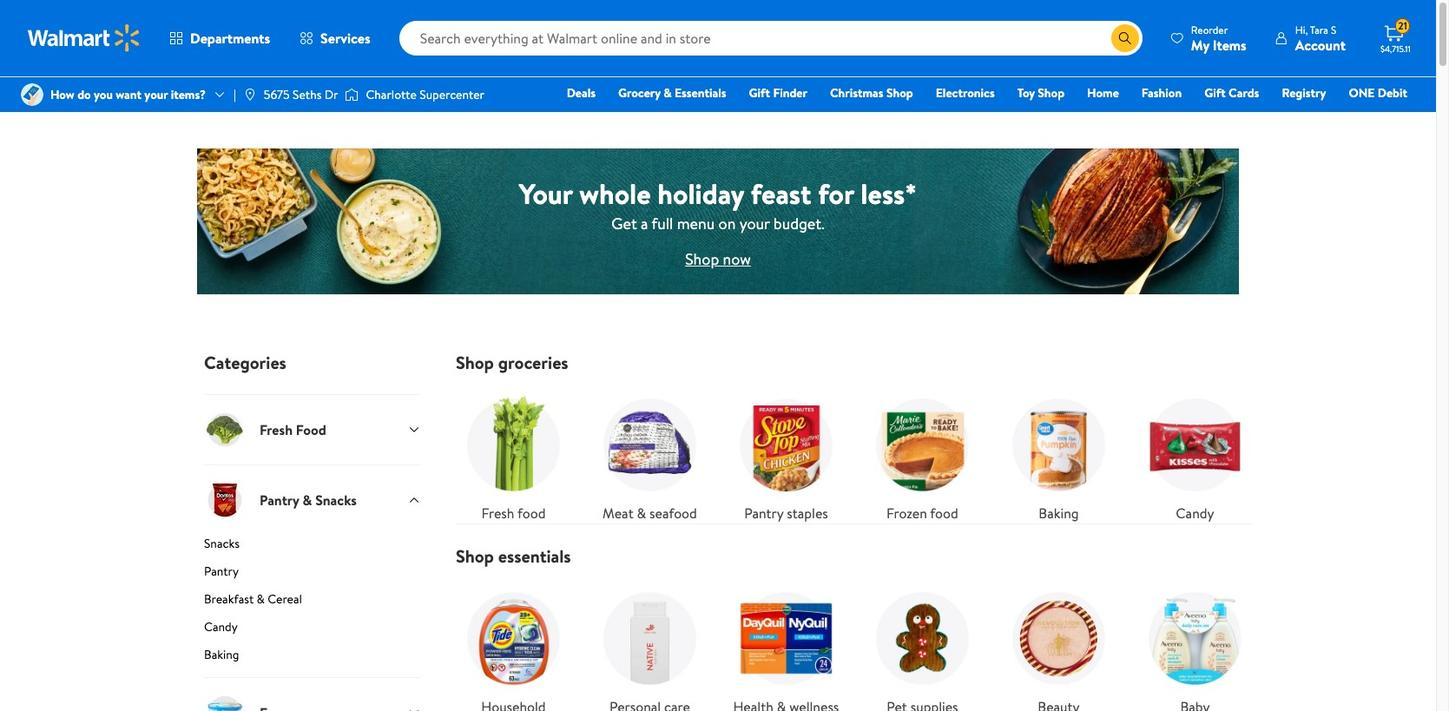 Task type: vqa. For each thing, say whether or not it's contained in the screenshot.
items?
yes



Task type: locate. For each thing, give the bounding box(es) containing it.
shop now link
[[685, 248, 751, 270]]

christmas shop link
[[822, 83, 921, 102]]

gift
[[749, 84, 770, 102], [1205, 84, 1226, 102]]

1 horizontal spatial your
[[740, 212, 770, 234]]

0 vertical spatial list
[[446, 373, 1264, 524]]

list
[[446, 373, 1264, 524], [446, 567, 1264, 711]]

list containing fresh food
[[446, 373, 1264, 524]]

shop right christmas
[[887, 84, 914, 102]]

1 horizontal spatial food
[[931, 504, 959, 523]]

one
[[1349, 84, 1375, 102]]

0 horizontal spatial baking link
[[204, 646, 421, 677]]

budget.
[[774, 212, 825, 234]]

& for cereal
[[257, 591, 265, 608]]

fresh inside 'link'
[[482, 504, 515, 523]]

gift cards link
[[1197, 83, 1268, 102]]

shop
[[887, 84, 914, 102], [1038, 84, 1065, 102], [685, 248, 719, 270], [456, 351, 494, 374], [456, 545, 494, 568]]

hi, tara s account
[[1296, 22, 1346, 54]]

1 food from the left
[[518, 504, 546, 523]]

cereal
[[268, 591, 302, 608]]

food inside 'link'
[[518, 504, 546, 523]]

 image
[[345, 86, 359, 103]]

1 vertical spatial baking
[[204, 646, 239, 664]]

1 vertical spatial candy
[[204, 618, 238, 636]]

gift for gift cards
[[1205, 84, 1226, 102]]

menu
[[677, 212, 715, 234]]

pantry staples link
[[729, 387, 844, 524]]

home
[[1088, 84, 1119, 102]]

shop down "fresh food"
[[456, 545, 494, 568]]

departments
[[190, 29, 270, 48]]

a
[[641, 212, 648, 234]]

 image right '|'
[[243, 88, 257, 102]]

list for shop groceries
[[446, 373, 1264, 524]]

toy shop link
[[1010, 83, 1073, 102]]

snacks
[[315, 491, 357, 510], [204, 535, 240, 552]]

5675
[[264, 86, 290, 103]]

charlotte supercenter
[[366, 86, 485, 103]]

toy
[[1018, 84, 1035, 102]]

debit
[[1378, 84, 1408, 102]]

1 horizontal spatial baking link
[[1001, 387, 1117, 524]]

snacks up snacks link
[[315, 491, 357, 510]]

2 gift from the left
[[1205, 84, 1226, 102]]

fresh food
[[482, 504, 546, 523]]

0 horizontal spatial fresh
[[260, 420, 293, 439]]

0 horizontal spatial your
[[144, 86, 168, 103]]

on
[[719, 212, 736, 234]]

your inside your whole holiday feast for less* get a full menu on your budget.
[[740, 212, 770, 234]]

one debit walmart+
[[1349, 84, 1408, 126]]

0 vertical spatial candy
[[1176, 504, 1215, 523]]

& inside dropdown button
[[303, 491, 312, 510]]

 image left 'how'
[[21, 83, 43, 106]]

groceries
[[498, 351, 569, 374]]

& inside list
[[637, 504, 646, 523]]

do
[[77, 86, 91, 103]]

1 vertical spatial candy link
[[204, 618, 421, 643]]

0 vertical spatial fresh
[[260, 420, 293, 439]]

your right "want"
[[144, 86, 168, 103]]

0 horizontal spatial candy link
[[204, 618, 421, 643]]

0 horizontal spatial gift
[[749, 84, 770, 102]]

$4,715.11
[[1381, 43, 1411, 55]]

0 horizontal spatial candy
[[204, 618, 238, 636]]

snacks link
[[204, 535, 421, 559]]

services
[[321, 29, 371, 48]]

essentials
[[498, 545, 571, 568]]

gift left cards
[[1205, 84, 1226, 102]]

0 vertical spatial baking
[[1039, 504, 1079, 523]]

shop left the 'groceries'
[[456, 351, 494, 374]]

shop for now
[[685, 248, 719, 270]]

0 horizontal spatial snacks
[[204, 535, 240, 552]]

your whole holiday feast for less*. get a full menu on your budget. shop now. image
[[197, 147, 1239, 296]]

1 vertical spatial list
[[446, 567, 1264, 711]]

1 horizontal spatial  image
[[243, 88, 257, 102]]

2 list from the top
[[446, 567, 1264, 711]]

essentials
[[675, 84, 727, 102]]

walmart image
[[28, 24, 141, 52]]

1 vertical spatial baking link
[[204, 646, 421, 677]]

1 horizontal spatial gift
[[1205, 84, 1226, 102]]

food up essentials
[[518, 504, 546, 523]]

baking link for the breakfast & cereal link
[[204, 646, 421, 677]]

snacks up breakfast
[[204, 535, 240, 552]]

food
[[518, 504, 546, 523], [931, 504, 959, 523]]

& right grocery
[[664, 84, 672, 102]]

electronics
[[936, 84, 995, 102]]

fresh for fresh food
[[260, 420, 293, 439]]

0 vertical spatial baking link
[[1001, 387, 1117, 524]]

baking link for pantry staples link
[[1001, 387, 1117, 524]]

pantry inside dropdown button
[[260, 491, 299, 510]]

1 gift from the left
[[749, 84, 770, 102]]

deals link
[[559, 83, 604, 102]]

breakfast & cereal link
[[204, 591, 421, 615]]

1 vertical spatial snacks
[[204, 535, 240, 552]]

0 vertical spatial snacks
[[315, 491, 357, 510]]

1 horizontal spatial baking
[[1039, 504, 1079, 523]]

toy shop
[[1018, 84, 1065, 102]]

grocery
[[619, 84, 661, 102]]

shop left now
[[685, 248, 719, 270]]

baking link
[[1001, 387, 1117, 524], [204, 646, 421, 677]]

0 horizontal spatial pantry
[[204, 563, 239, 580]]

your right on
[[740, 212, 770, 234]]

& right meat
[[637, 504, 646, 523]]

shop for essentials
[[456, 545, 494, 568]]

pantry inside list
[[744, 504, 784, 523]]

1 horizontal spatial candy
[[1176, 504, 1215, 523]]

1 list from the top
[[446, 373, 1264, 524]]

0 vertical spatial candy link
[[1138, 387, 1253, 524]]

 image
[[21, 83, 43, 106], [243, 88, 257, 102]]

your
[[144, 86, 168, 103], [740, 212, 770, 234]]

2 food from the left
[[931, 504, 959, 523]]

0 horizontal spatial  image
[[21, 83, 43, 106]]

items?
[[171, 86, 206, 103]]

fresh left food at the left bottom of page
[[260, 420, 293, 439]]

gift left finder at top
[[749, 84, 770, 102]]

0 horizontal spatial baking
[[204, 646, 239, 664]]

1 horizontal spatial pantry
[[260, 491, 299, 510]]

walmart+ link
[[1348, 108, 1416, 127]]

fresh up the shop essentials
[[482, 504, 515, 523]]

5675 seths dr
[[264, 86, 338, 103]]

seths
[[293, 86, 322, 103]]

& left cereal
[[257, 591, 265, 608]]

food for fresh food
[[518, 504, 546, 523]]

pantry for &
[[260, 491, 299, 510]]

pantry left staples
[[744, 504, 784, 523]]

shop for groceries
[[456, 351, 494, 374]]

fresh
[[260, 420, 293, 439], [482, 504, 515, 523]]

1 vertical spatial your
[[740, 212, 770, 234]]

1 vertical spatial fresh
[[482, 504, 515, 523]]

hi,
[[1296, 22, 1308, 37]]

0 horizontal spatial food
[[518, 504, 546, 523]]

candy link
[[1138, 387, 1253, 524], [204, 618, 421, 643]]

pantry up breakfast
[[204, 563, 239, 580]]

2 horizontal spatial pantry
[[744, 504, 784, 523]]

baking inside list
[[1039, 504, 1079, 523]]

&
[[664, 84, 672, 102], [303, 491, 312, 510], [637, 504, 646, 523], [257, 591, 265, 608]]

food right frozen
[[931, 504, 959, 523]]

1 horizontal spatial snacks
[[315, 491, 357, 510]]

fresh inside dropdown button
[[260, 420, 293, 439]]

candy inside list
[[1176, 504, 1215, 523]]

s
[[1331, 22, 1337, 37]]

candy
[[1176, 504, 1215, 523], [204, 618, 238, 636]]

& up snacks link
[[303, 491, 312, 510]]

pantry up snacks link
[[260, 491, 299, 510]]

meat & seafood link
[[592, 387, 708, 524]]

snacks inside dropdown button
[[315, 491, 357, 510]]

1 horizontal spatial fresh
[[482, 504, 515, 523]]

services button
[[285, 17, 385, 59]]

full
[[652, 212, 673, 234]]



Task type: describe. For each thing, give the bounding box(es) containing it.
your
[[519, 174, 573, 212]]

 image for 5675
[[243, 88, 257, 102]]

walmart+
[[1356, 109, 1408, 126]]

frozen
[[887, 504, 927, 523]]

charlotte
[[366, 86, 417, 103]]

0 vertical spatial your
[[144, 86, 168, 103]]

one debit link
[[1341, 83, 1416, 102]]

fresh for fresh food
[[482, 504, 515, 523]]

21
[[1399, 18, 1408, 33]]

pantry & snacks button
[[204, 465, 421, 535]]

breakfast
[[204, 591, 254, 608]]

food for frozen food
[[931, 504, 959, 523]]

cards
[[1229, 84, 1260, 102]]

gift finder
[[749, 84, 808, 102]]

meat
[[603, 504, 634, 523]]

feast
[[751, 174, 812, 212]]

you
[[94, 86, 113, 103]]

christmas shop
[[830, 84, 914, 102]]

reorder my items
[[1192, 22, 1247, 54]]

less*
[[861, 174, 917, 212]]

reorder
[[1192, 22, 1228, 37]]

for
[[818, 174, 854, 212]]

get
[[612, 212, 637, 234]]

shop essentials
[[456, 545, 571, 568]]

home link
[[1080, 83, 1127, 102]]

finder
[[773, 84, 808, 102]]

christmas
[[830, 84, 884, 102]]

staples
[[787, 504, 828, 523]]

shop now
[[685, 248, 751, 270]]

grocery & essentials
[[619, 84, 727, 102]]

1 horizontal spatial candy link
[[1138, 387, 1253, 524]]

gift cards
[[1205, 84, 1260, 102]]

registry
[[1282, 84, 1327, 102]]

shop right "toy"
[[1038, 84, 1065, 102]]

how do you want your items?
[[50, 86, 206, 103]]

fresh food button
[[204, 394, 421, 465]]

Walmart Site-Wide search field
[[399, 21, 1143, 56]]

pantry & snacks
[[260, 491, 357, 510]]

supercenter
[[420, 86, 485, 103]]

your whole holiday feast for less* get a full menu on your budget.
[[519, 174, 917, 234]]

search icon image
[[1119, 31, 1132, 45]]

electronics link
[[928, 83, 1003, 102]]

my
[[1192, 35, 1210, 54]]

pantry staples
[[744, 504, 828, 523]]

 image for how
[[21, 83, 43, 106]]

pantry link
[[204, 563, 421, 587]]

whole
[[580, 174, 651, 212]]

fashion link
[[1134, 83, 1190, 102]]

grocery & essentials link
[[611, 83, 734, 102]]

breakfast & cereal
[[204, 591, 302, 608]]

fresh food link
[[456, 387, 572, 524]]

list for shop essentials
[[446, 567, 1264, 711]]

& for snacks
[[303, 491, 312, 510]]

gift finder link
[[741, 83, 816, 102]]

shop groceries
[[456, 351, 569, 374]]

shop inside "link"
[[887, 84, 914, 102]]

pantry for staples
[[744, 504, 784, 523]]

frozen food
[[887, 504, 959, 523]]

holiday
[[658, 174, 744, 212]]

departments button
[[155, 17, 285, 59]]

categories
[[204, 351, 287, 374]]

how
[[50, 86, 75, 103]]

tara
[[1311, 22, 1329, 37]]

frozen food link
[[865, 387, 981, 524]]

want
[[116, 86, 142, 103]]

gift for gift finder
[[749, 84, 770, 102]]

food
[[296, 420, 326, 439]]

|
[[234, 86, 236, 103]]

Search search field
[[399, 21, 1143, 56]]

dr
[[325, 86, 338, 103]]

& for essentials
[[664, 84, 672, 102]]

deals
[[567, 84, 596, 102]]

items
[[1213, 35, 1247, 54]]

registry link
[[1275, 83, 1334, 102]]

now
[[723, 248, 751, 270]]

fresh food
[[260, 420, 326, 439]]

seafood
[[650, 504, 697, 523]]

meat & seafood
[[603, 504, 697, 523]]

fashion
[[1142, 84, 1182, 102]]

account
[[1296, 35, 1346, 54]]

& for seafood
[[637, 504, 646, 523]]



